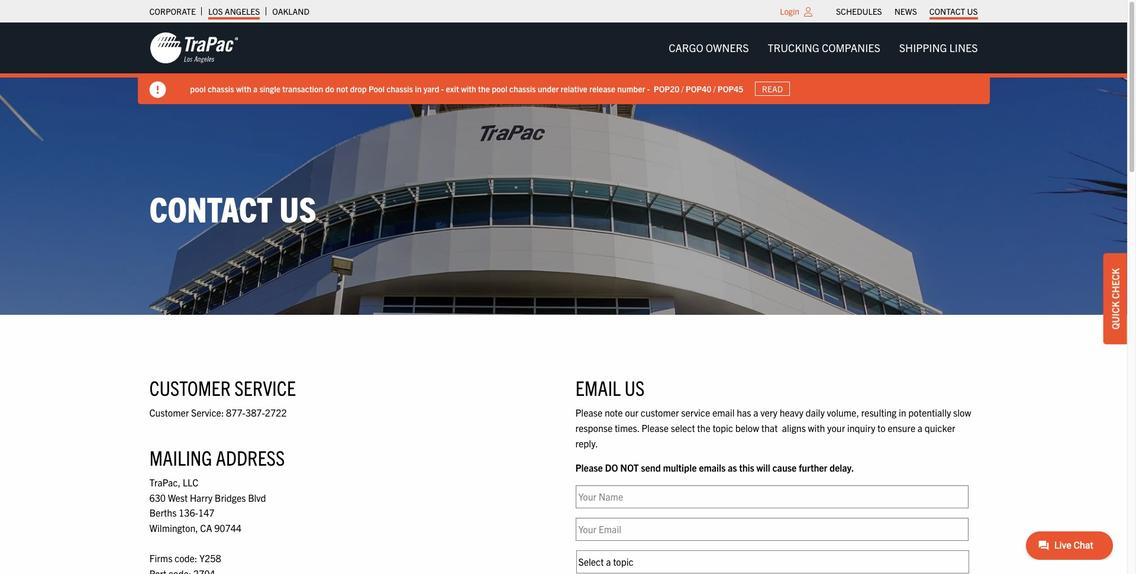 Task type: describe. For each thing, give the bounding box(es) containing it.
slow
[[953, 407, 971, 419]]

Your Name text field
[[576, 485, 969, 508]]

0 vertical spatial contact us
[[930, 6, 978, 17]]

will
[[757, 462, 770, 474]]

service:
[[191, 407, 224, 419]]

1 vertical spatial contact
[[149, 186, 273, 229]]

menu bar inside banner
[[659, 36, 987, 60]]

3 chassis from the left
[[509, 83, 535, 94]]

relative
[[560, 83, 587, 94]]

2 vertical spatial a
[[918, 422, 923, 434]]

2 - from the left
[[647, 83, 650, 94]]

resulting
[[861, 407, 897, 419]]

release
[[589, 83, 615, 94]]

berths
[[149, 507, 177, 519]]

send
[[641, 462, 661, 474]]

login
[[780, 6, 800, 17]]

pop45
[[717, 83, 743, 94]]

please for our
[[576, 407, 603, 419]]

not
[[336, 83, 348, 94]]

2722
[[265, 407, 287, 419]]

877-
[[226, 407, 246, 419]]

please do not send multiple emails as this will cause further delay.
[[576, 462, 854, 474]]

email
[[576, 375, 621, 400]]

transaction
[[282, 83, 323, 94]]

pool
[[368, 83, 384, 94]]

1 chassis from the left
[[207, 83, 234, 94]]

blvd
[[248, 492, 266, 503]]

a inside banner
[[253, 83, 257, 94]]

menu bar containing schedules
[[830, 3, 984, 20]]

2 / from the left
[[713, 83, 715, 94]]

shipping lines
[[899, 41, 978, 54]]

oakland
[[272, 6, 310, 17]]

1 horizontal spatial with
[[461, 83, 476, 94]]

customer
[[641, 407, 679, 419]]

1 vertical spatial contact us
[[149, 186, 316, 229]]

0 horizontal spatial with
[[236, 83, 251, 94]]

email us
[[576, 375, 645, 400]]

cargo
[[669, 41, 703, 54]]

inquiry
[[847, 422, 875, 434]]

please note our customer service email has a very heavy daily volume, resulting in potentially slow response times. please select the topic below that  aligns with your inquiry to ensure a quicker reply.
[[576, 407, 971, 449]]

further
[[799, 462, 828, 474]]

quicker
[[925, 422, 956, 434]]

do
[[605, 462, 618, 474]]

has
[[737, 407, 751, 419]]

our
[[625, 407, 639, 419]]

1 / from the left
[[681, 83, 683, 94]]

2 chassis from the left
[[386, 83, 413, 94]]

very
[[761, 407, 778, 419]]

los
[[208, 6, 223, 17]]

banner containing cargo owners
[[0, 22, 1136, 104]]

light image
[[804, 7, 813, 17]]

drop
[[350, 83, 366, 94]]

pop40
[[685, 83, 711, 94]]

trucking
[[768, 41, 820, 54]]

customer service
[[149, 375, 296, 400]]

this
[[739, 462, 755, 474]]

ca
[[200, 522, 212, 534]]

630
[[149, 492, 166, 503]]

contact inside menu bar
[[930, 6, 965, 17]]

firms code:  y258
[[149, 552, 221, 564]]

cause
[[773, 462, 797, 474]]

trapac, llc 630 west harry bridges blvd berths 136-147 wilmington, ca 90744
[[149, 477, 266, 534]]

0 vertical spatial us
[[967, 6, 978, 17]]

2 vertical spatial us
[[625, 375, 645, 400]]

daily
[[806, 407, 825, 419]]

note
[[605, 407, 623, 419]]

cargo owners
[[669, 41, 749, 54]]

service
[[681, 407, 710, 419]]

shipping lines link
[[890, 36, 987, 60]]

1 vertical spatial please
[[642, 422, 669, 434]]

147
[[198, 507, 215, 519]]

below
[[735, 422, 759, 434]]

companies
[[822, 41, 880, 54]]

angeles
[[225, 6, 260, 17]]

yard
[[423, 83, 439, 94]]

times.
[[615, 422, 640, 434]]

in inside banner
[[415, 83, 421, 94]]

under
[[537, 83, 558, 94]]

trucking companies
[[768, 41, 880, 54]]

delay.
[[830, 462, 854, 474]]

pop20
[[653, 83, 679, 94]]

schedules link
[[836, 3, 882, 20]]

firms
[[149, 552, 172, 564]]

1 - from the left
[[441, 83, 444, 94]]

do
[[325, 83, 334, 94]]

2 pool from the left
[[491, 83, 507, 94]]

1 pool from the left
[[190, 83, 205, 94]]

schedules
[[836, 6, 882, 17]]

136-
[[179, 507, 198, 519]]

pool chassis with a single transaction  do not drop pool chassis in yard -  exit with the pool chassis under relative release number -  pop20 / pop40 / pop45
[[190, 83, 743, 94]]

Your Email text field
[[576, 518, 969, 541]]

please for not
[[576, 462, 603, 474]]

code:
[[175, 552, 197, 564]]

topic
[[713, 422, 733, 434]]

with inside please note our customer service email has a very heavy daily volume, resulting in potentially slow response times. please select the topic below that  aligns with your inquiry to ensure a quicker reply.
[[808, 422, 825, 434]]

corporate
[[149, 6, 196, 17]]

to
[[878, 422, 886, 434]]



Task type: locate. For each thing, give the bounding box(es) containing it.
chassis right pool
[[386, 83, 413, 94]]

menu bar up shipping
[[830, 3, 984, 20]]

0 horizontal spatial pool
[[190, 83, 205, 94]]

service
[[234, 375, 296, 400]]

the right 'exit'
[[478, 83, 490, 94]]

1 horizontal spatial a
[[753, 407, 758, 419]]

1 vertical spatial the
[[697, 422, 711, 434]]

customer for customer service: 877-387-2722
[[149, 407, 189, 419]]

1 horizontal spatial pool
[[491, 83, 507, 94]]

address
[[216, 444, 285, 470]]

that
[[762, 422, 778, 434]]

contact us link
[[930, 3, 978, 20]]

/ left pop40
[[681, 83, 683, 94]]

trucking companies link
[[758, 36, 890, 60]]

multiple
[[663, 462, 697, 474]]

0 vertical spatial the
[[478, 83, 490, 94]]

customer
[[149, 375, 231, 400], [149, 407, 189, 419]]

news
[[895, 6, 917, 17]]

in inside please note our customer service email has a very heavy daily volume, resulting in potentially slow response times. please select the topic below that  aligns with your inquiry to ensure a quicker reply.
[[899, 407, 906, 419]]

-
[[441, 83, 444, 94], [647, 83, 650, 94]]

0 vertical spatial in
[[415, 83, 421, 94]]

1 horizontal spatial us
[[625, 375, 645, 400]]

- right the number
[[647, 83, 650, 94]]

customer left service:
[[149, 407, 189, 419]]

with right 'exit'
[[461, 83, 476, 94]]

pool right 'solid' icon
[[190, 83, 205, 94]]

1 vertical spatial a
[[753, 407, 758, 419]]

check
[[1110, 268, 1122, 299]]

los angeles link
[[208, 3, 260, 20]]

llc
[[183, 477, 198, 488]]

harry
[[190, 492, 213, 503]]

in up ensure
[[899, 407, 906, 419]]

with down daily
[[808, 422, 825, 434]]

1 vertical spatial customer
[[149, 407, 189, 419]]

0 horizontal spatial /
[[681, 83, 683, 94]]

1 horizontal spatial the
[[697, 422, 711, 434]]

1 horizontal spatial contact
[[930, 6, 965, 17]]

0 horizontal spatial in
[[415, 83, 421, 94]]

chassis left under
[[509, 83, 535, 94]]

1 horizontal spatial contact us
[[930, 6, 978, 17]]

emails
[[699, 462, 726, 474]]

0 horizontal spatial the
[[478, 83, 490, 94]]

email
[[713, 407, 735, 419]]

please up response
[[576, 407, 603, 419]]

solid image
[[149, 82, 166, 98]]

0 vertical spatial a
[[253, 83, 257, 94]]

read link
[[755, 82, 789, 96]]

exit
[[445, 83, 459, 94]]

with
[[236, 83, 251, 94], [461, 83, 476, 94], [808, 422, 825, 434]]

90744
[[214, 522, 242, 534]]

the
[[478, 83, 490, 94], [697, 422, 711, 434]]

/ left pop45
[[713, 83, 715, 94]]

0 horizontal spatial contact us
[[149, 186, 316, 229]]

1 horizontal spatial in
[[899, 407, 906, 419]]

shipping
[[899, 41, 947, 54]]

quick
[[1110, 301, 1122, 330]]

menu bar containing cargo owners
[[659, 36, 987, 60]]

0 horizontal spatial us
[[280, 186, 316, 229]]

in left yard
[[415, 83, 421, 94]]

news link
[[895, 3, 917, 20]]

2 customer from the top
[[149, 407, 189, 419]]

cargo owners link
[[659, 36, 758, 60]]

heavy
[[780, 407, 804, 419]]

los angeles image
[[149, 31, 238, 65]]

mailing address
[[149, 444, 285, 470]]

single
[[259, 83, 280, 94]]

2 horizontal spatial a
[[918, 422, 923, 434]]

login link
[[780, 6, 800, 17]]

potentially
[[909, 407, 951, 419]]

contact
[[930, 6, 965, 17], [149, 186, 273, 229]]

trapac,
[[149, 477, 180, 488]]

please left do
[[576, 462, 603, 474]]

0 vertical spatial please
[[576, 407, 603, 419]]

customer service: 877-387-2722
[[149, 407, 287, 419]]

1 vertical spatial in
[[899, 407, 906, 419]]

quick check link
[[1104, 253, 1127, 344]]

the inside please note our customer service email has a very heavy daily volume, resulting in potentially slow response times. please select the topic below that  aligns with your inquiry to ensure a quicker reply.
[[697, 422, 711, 434]]

menu bar down "light" image
[[659, 36, 987, 60]]

chassis down los angeles image
[[207, 83, 234, 94]]

2 horizontal spatial us
[[967, 6, 978, 17]]

1 horizontal spatial /
[[713, 83, 715, 94]]

0 vertical spatial menu bar
[[830, 3, 984, 20]]

quick check
[[1110, 268, 1122, 330]]

los angeles
[[208, 6, 260, 17]]

2 horizontal spatial with
[[808, 422, 825, 434]]

pool
[[190, 83, 205, 94], [491, 83, 507, 94]]

lines
[[950, 41, 978, 54]]

volume,
[[827, 407, 859, 419]]

customer up service:
[[149, 375, 231, 400]]

y258
[[199, 552, 221, 564]]

response
[[576, 422, 613, 434]]

number
[[617, 83, 645, 94]]

0 horizontal spatial -
[[441, 83, 444, 94]]

1 horizontal spatial chassis
[[386, 83, 413, 94]]

2 horizontal spatial chassis
[[509, 83, 535, 94]]

bridges
[[215, 492, 246, 503]]

0 horizontal spatial a
[[253, 83, 257, 94]]

mailing
[[149, 444, 212, 470]]

1 customer from the top
[[149, 375, 231, 400]]

with left single
[[236, 83, 251, 94]]

2 vertical spatial please
[[576, 462, 603, 474]]

- left 'exit'
[[441, 83, 444, 94]]

1 vertical spatial menu bar
[[659, 36, 987, 60]]

menu bar
[[830, 3, 984, 20], [659, 36, 987, 60]]

in
[[415, 83, 421, 94], [899, 407, 906, 419]]

west
[[168, 492, 188, 503]]

customer for customer service
[[149, 375, 231, 400]]

oakland link
[[272, 3, 310, 20]]

0 horizontal spatial contact
[[149, 186, 273, 229]]

as
[[728, 462, 737, 474]]

a left single
[[253, 83, 257, 94]]

/
[[681, 83, 683, 94], [713, 83, 715, 94]]

please down "customer"
[[642, 422, 669, 434]]

0 horizontal spatial chassis
[[207, 83, 234, 94]]

corporate link
[[149, 3, 196, 20]]

1 vertical spatial us
[[280, 186, 316, 229]]

select
[[671, 422, 695, 434]]

ensure
[[888, 422, 916, 434]]

a right has
[[753, 407, 758, 419]]

0 vertical spatial customer
[[149, 375, 231, 400]]

wilmington,
[[149, 522, 198, 534]]

contact us
[[930, 6, 978, 17], [149, 186, 316, 229]]

banner
[[0, 22, 1136, 104]]

your
[[827, 422, 845, 434]]

pool right 'exit'
[[491, 83, 507, 94]]

please
[[576, 407, 603, 419], [642, 422, 669, 434], [576, 462, 603, 474]]

0 vertical spatial contact
[[930, 6, 965, 17]]

the down service
[[697, 422, 711, 434]]

us
[[967, 6, 978, 17], [280, 186, 316, 229], [625, 375, 645, 400]]

1 horizontal spatial -
[[647, 83, 650, 94]]

a down the potentially
[[918, 422, 923, 434]]



Task type: vqa. For each thing, say whether or not it's contained in the screenshot.
the rightmost Gates
no



